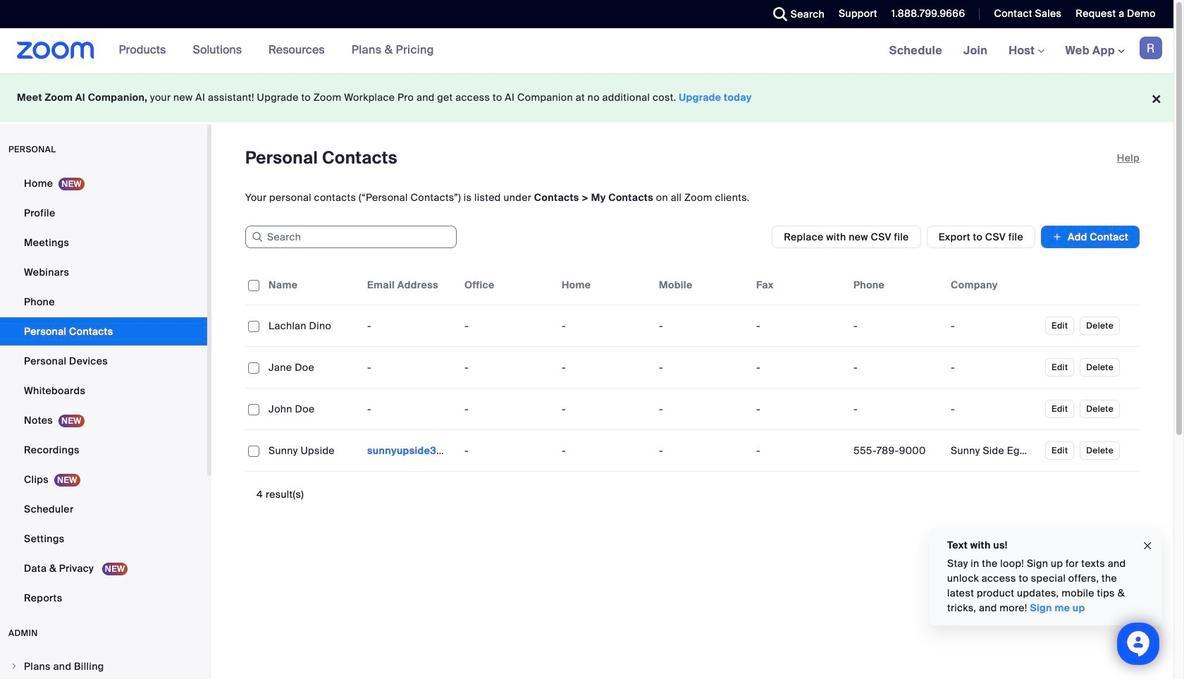 Task type: locate. For each thing, give the bounding box(es) containing it.
footer
[[0, 73, 1174, 122]]

zoom logo image
[[17, 42, 94, 59]]

meetings navigation
[[879, 28, 1174, 74]]

menu item
[[0, 653, 207, 679]]

banner
[[0, 28, 1174, 74]]

close image
[[1143, 538, 1154, 554]]

right image
[[10, 662, 18, 671]]

cell
[[849, 312, 946, 340], [946, 312, 1043, 340], [849, 353, 946, 382], [946, 353, 1043, 382], [849, 395, 946, 423], [946, 395, 1043, 423], [362, 437, 459, 465], [849, 437, 946, 465], [946, 437, 1043, 465]]

application
[[245, 265, 1151, 482]]



Task type: vqa. For each thing, say whether or not it's contained in the screenshot.
personal devices
no



Task type: describe. For each thing, give the bounding box(es) containing it.
profile picture image
[[1141, 37, 1163, 59]]

product information navigation
[[108, 28, 445, 73]]

add image
[[1053, 230, 1063, 244]]

personal menu menu
[[0, 169, 207, 614]]

Search Contacts Input text field
[[245, 226, 457, 248]]



